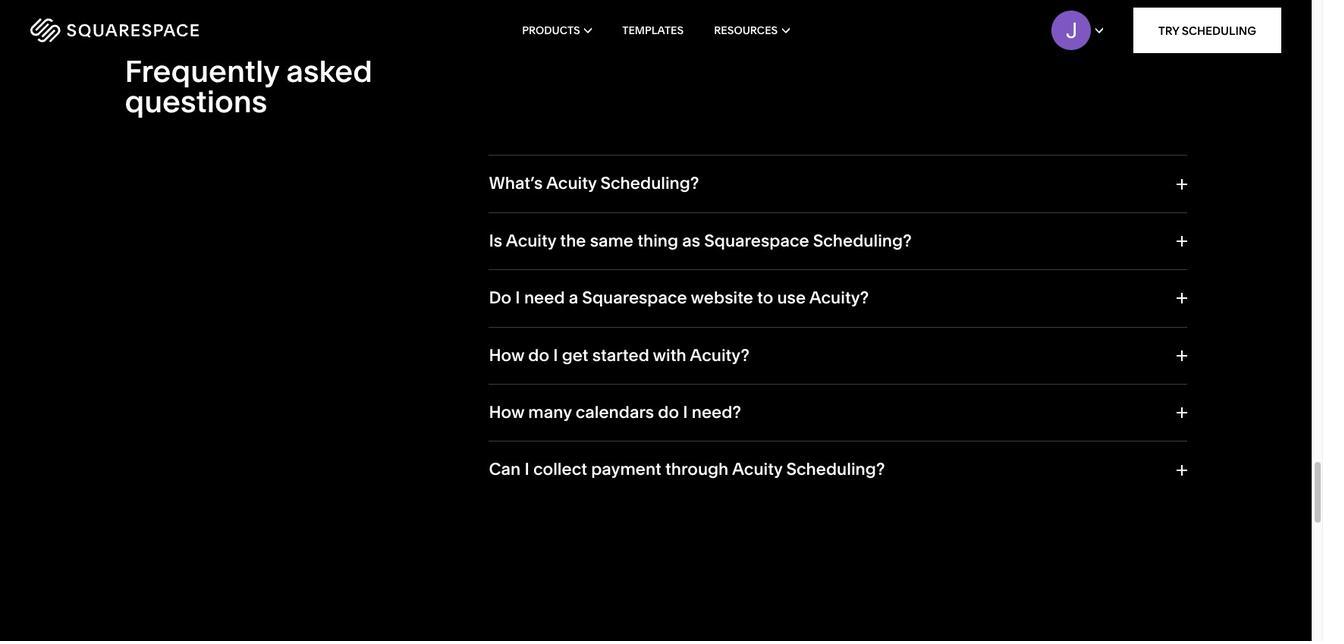 Task type: vqa. For each thing, say whether or not it's contained in the screenshot.
How
yes



Task type: describe. For each thing, give the bounding box(es) containing it.
resources
[[714, 24, 778, 37]]

squarespace logo link
[[30, 18, 281, 43]]

acuity for what's
[[546, 173, 597, 194]]

1 vertical spatial scheduling?
[[813, 231, 912, 251]]

do
[[489, 288, 512, 308]]

1 vertical spatial acuity?
[[690, 345, 750, 366]]

i left the 'need?'
[[683, 402, 688, 423]]

try scheduling
[[1159, 23, 1257, 38]]

how many calendars do i need?
[[489, 402, 741, 423]]

1 horizontal spatial acuity?
[[810, 288, 869, 308]]

do i need a squarespace website to use acuity?
[[489, 288, 869, 308]]

1 vertical spatial do
[[658, 402, 679, 423]]

acuity for is
[[506, 231, 557, 251]]

frequently
[[125, 53, 279, 90]]

how for how many calendars do i need?
[[489, 402, 525, 423]]

what's
[[489, 173, 543, 194]]

get
[[562, 345, 589, 366]]

to
[[758, 288, 774, 308]]

thing
[[638, 231, 679, 251]]

try
[[1159, 23, 1180, 38]]

a
[[569, 288, 579, 308]]

with
[[653, 345, 687, 366]]

through
[[666, 459, 729, 480]]

can
[[489, 459, 521, 480]]

website
[[691, 288, 754, 308]]

2 vertical spatial scheduling?
[[787, 459, 885, 480]]

many
[[529, 402, 572, 423]]

products
[[522, 24, 580, 37]]

resources button
[[714, 0, 790, 61]]

frequently asked questions
[[125, 53, 373, 120]]



Task type: locate. For each thing, give the bounding box(es) containing it.
how
[[489, 345, 525, 366], [489, 402, 525, 423]]

0 horizontal spatial do
[[529, 345, 550, 366]]

need
[[524, 288, 565, 308]]

i right can
[[525, 459, 530, 480]]

the
[[560, 231, 586, 251]]

2 vertical spatial acuity
[[732, 459, 783, 480]]

started
[[593, 345, 650, 366]]

can i collect payment through acuity scheduling?
[[489, 459, 885, 480]]

acuity right "is"
[[506, 231, 557, 251]]

try scheduling link
[[1134, 8, 1282, 53]]

scheduling?
[[601, 173, 699, 194], [813, 231, 912, 251], [787, 459, 885, 480]]

how down 'do'
[[489, 345, 525, 366]]

is
[[489, 231, 503, 251]]

as
[[683, 231, 701, 251]]

i left 'get'
[[553, 345, 558, 366]]

0 vertical spatial acuity
[[546, 173, 597, 194]]

acuity? right use on the top right of page
[[810, 288, 869, 308]]

1 vertical spatial squarespace
[[582, 288, 687, 308]]

0 vertical spatial squarespace
[[705, 231, 810, 251]]

calendars
[[576, 402, 654, 423]]

products button
[[522, 0, 592, 61]]

scheduling
[[1182, 23, 1257, 38]]

how for how do i get started with acuity?
[[489, 345, 525, 366]]

squarespace
[[705, 231, 810, 251], [582, 288, 687, 308]]

do left the 'need?'
[[658, 402, 679, 423]]

is acuity the same thing as squarespace scheduling?
[[489, 231, 912, 251]]

payment
[[591, 459, 662, 480]]

templates
[[623, 24, 684, 37]]

templates link
[[623, 0, 684, 61]]

1 horizontal spatial squarespace
[[705, 231, 810, 251]]

acuity? right with
[[690, 345, 750, 366]]

0 horizontal spatial squarespace
[[582, 288, 687, 308]]

need?
[[692, 402, 741, 423]]

do
[[529, 345, 550, 366], [658, 402, 679, 423]]

squarespace up to
[[705, 231, 810, 251]]

squarespace logo image
[[30, 18, 199, 43]]

collect
[[534, 459, 587, 480]]

1 vertical spatial how
[[489, 402, 525, 423]]

0 vertical spatial how
[[489, 345, 525, 366]]

acuity right through
[[732, 459, 783, 480]]

questions
[[125, 83, 267, 120]]

0 vertical spatial scheduling?
[[601, 173, 699, 194]]

1 how from the top
[[489, 345, 525, 366]]

1 horizontal spatial do
[[658, 402, 679, 423]]

2 how from the top
[[489, 402, 525, 423]]

how do i get started with acuity?
[[489, 345, 750, 366]]

i right 'do'
[[516, 288, 520, 308]]

same
[[590, 231, 634, 251]]

1 vertical spatial acuity
[[506, 231, 557, 251]]

0 vertical spatial acuity?
[[810, 288, 869, 308]]

use
[[778, 288, 806, 308]]

0 vertical spatial do
[[529, 345, 550, 366]]

what's acuity scheduling?
[[489, 173, 699, 194]]

i
[[516, 288, 520, 308], [553, 345, 558, 366], [683, 402, 688, 423], [525, 459, 530, 480]]

acuity right what's
[[546, 173, 597, 194]]

acuity?
[[810, 288, 869, 308], [690, 345, 750, 366]]

acuity
[[546, 173, 597, 194], [506, 231, 557, 251], [732, 459, 783, 480]]

asked
[[286, 53, 373, 90]]

squarespace up the started
[[582, 288, 687, 308]]

0 horizontal spatial acuity?
[[690, 345, 750, 366]]

how left many
[[489, 402, 525, 423]]

do left 'get'
[[529, 345, 550, 366]]



